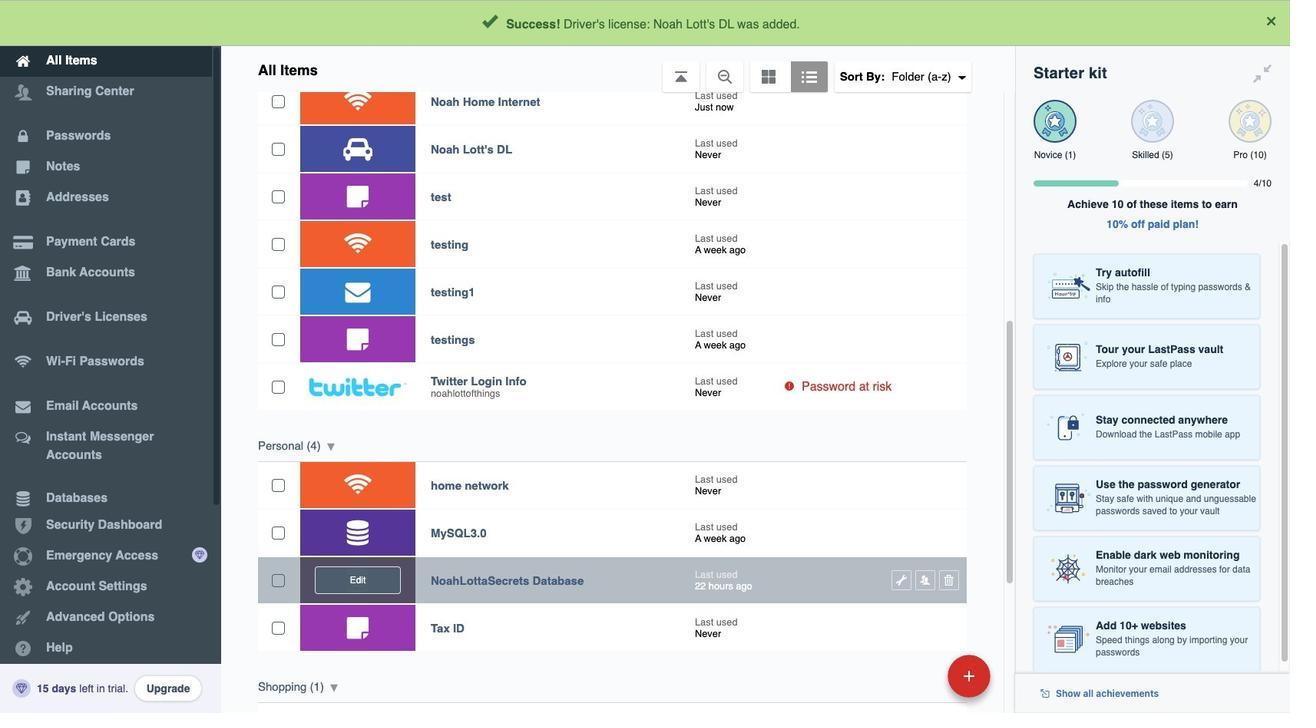 Task type: describe. For each thing, give the bounding box(es) containing it.
main navigation navigation
[[0, 0, 221, 714]]

new item navigation
[[843, 651, 1000, 714]]

Search search field
[[370, 6, 984, 40]]

new item element
[[843, 655, 997, 698]]



Task type: locate. For each thing, give the bounding box(es) containing it.
vault options navigation
[[221, 46, 1016, 92]]

search my vault text field
[[370, 6, 984, 40]]

alert
[[0, 0, 1291, 46]]



Task type: vqa. For each thing, say whether or not it's contained in the screenshot.
LastPass image
no



